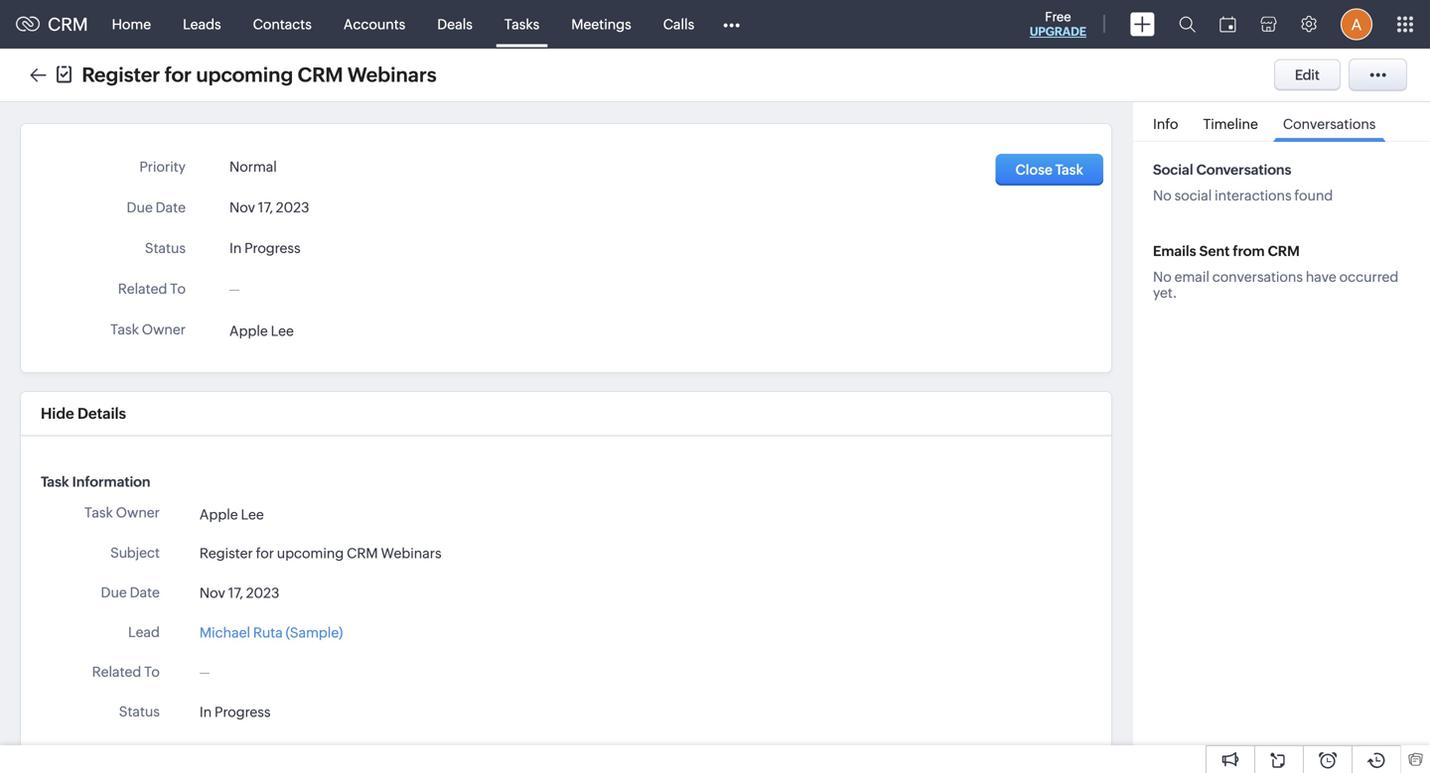 Task type: locate. For each thing, give the bounding box(es) containing it.
1 horizontal spatial in
[[229, 240, 242, 256]]

conversations up interactions
[[1196, 162, 1291, 178]]

webinars
[[347, 64, 437, 86], [381, 546, 442, 561]]

task up details
[[110, 322, 139, 338]]

upcoming down 'contacts' "link"
[[196, 64, 293, 86]]

due
[[127, 200, 153, 216], [101, 585, 127, 601]]

1 vertical spatial apple lee
[[200, 507, 264, 523]]

1 horizontal spatial register
[[200, 546, 253, 561]]

0 horizontal spatial nov
[[200, 585, 225, 601]]

register for upcoming crm webinars up (sample)
[[200, 546, 442, 561]]

0 vertical spatial upcoming
[[196, 64, 293, 86]]

conversations
[[1283, 116, 1376, 132], [1196, 162, 1291, 178]]

17,
[[258, 200, 273, 216], [228, 585, 243, 601]]

conversations inside social conversations no social interactions found
[[1196, 162, 1291, 178]]

1 vertical spatial upcoming
[[277, 546, 344, 561]]

0 horizontal spatial lee
[[241, 507, 264, 523]]

close task
[[1015, 162, 1083, 178]]

to
[[170, 281, 186, 297], [144, 664, 160, 680]]

upcoming up (sample)
[[277, 546, 344, 561]]

related to
[[118, 281, 186, 297], [92, 664, 160, 680]]

1 vertical spatial in
[[200, 704, 212, 720]]

date
[[156, 200, 186, 216], [130, 585, 160, 601]]

no down 'emails'
[[1153, 269, 1172, 285]]

in progress
[[229, 240, 301, 256], [200, 704, 271, 720]]

1 vertical spatial no
[[1153, 269, 1172, 285]]

for down leads link
[[164, 64, 192, 86]]

1 vertical spatial register
[[200, 546, 253, 561]]

free
[[1045, 9, 1071, 24]]

create menu image
[[1130, 12, 1155, 36]]

1 vertical spatial apple
[[200, 507, 238, 523]]

no
[[1153, 188, 1172, 204], [1153, 269, 1172, 285]]

register
[[82, 64, 160, 86], [200, 546, 253, 561]]

0 horizontal spatial to
[[144, 664, 160, 680]]

michael ruta (sample)
[[200, 625, 343, 641]]

0 vertical spatial in progress
[[229, 240, 301, 256]]

yet.
[[1153, 285, 1177, 301]]

0 horizontal spatial 17,
[[228, 585, 243, 601]]

sent
[[1199, 243, 1230, 259]]

register for upcoming crm webinars down 'contacts' "link"
[[82, 64, 437, 86]]

0 vertical spatial conversations
[[1283, 116, 1376, 132]]

1 horizontal spatial 17,
[[258, 200, 273, 216]]

nov 17, 2023
[[229, 200, 309, 216], [200, 585, 279, 601]]

(sample)
[[286, 625, 343, 641]]

normal
[[229, 159, 277, 175], [200, 744, 247, 760]]

status
[[145, 240, 186, 256], [119, 704, 160, 720]]

conversations down edit button
[[1283, 116, 1376, 132]]

1 vertical spatial conversations
[[1196, 162, 1291, 178]]

1 vertical spatial status
[[119, 704, 160, 720]]

calls
[[663, 16, 694, 32]]

0 vertical spatial progress
[[244, 240, 301, 256]]

task down task information
[[84, 505, 113, 521]]

register up michael
[[200, 546, 253, 561]]

for up ruta
[[256, 546, 274, 561]]

no down social
[[1153, 188, 1172, 204]]

occurred
[[1339, 269, 1399, 285]]

for
[[164, 64, 192, 86], [256, 546, 274, 561]]

in
[[229, 240, 242, 256], [200, 704, 212, 720]]

0 horizontal spatial for
[[164, 64, 192, 86]]

apple
[[229, 323, 268, 339], [200, 507, 238, 523]]

conversations inside conversations link
[[1283, 116, 1376, 132]]

search element
[[1167, 0, 1208, 49]]

related
[[118, 281, 167, 297], [92, 664, 141, 680]]

0 vertical spatial to
[[170, 281, 186, 297]]

upcoming
[[196, 64, 293, 86], [277, 546, 344, 561]]

0 vertical spatial nov
[[229, 200, 255, 216]]

register down home link
[[82, 64, 160, 86]]

0 vertical spatial priority
[[139, 159, 186, 175]]

priority
[[139, 159, 186, 175], [114, 744, 160, 760]]

1 vertical spatial date
[[130, 585, 160, 601]]

crm
[[48, 14, 88, 35], [298, 64, 343, 86], [1268, 243, 1300, 259], [347, 546, 378, 561]]

edit button
[[1274, 59, 1341, 91]]

0 vertical spatial nov 17, 2023
[[229, 200, 309, 216]]

1 vertical spatial webinars
[[381, 546, 442, 561]]

accounts
[[343, 16, 405, 32]]

task owner down information
[[84, 505, 160, 521]]

free upgrade
[[1030, 9, 1086, 38]]

apple lee
[[229, 323, 294, 339], [200, 507, 264, 523]]

0 vertical spatial in
[[229, 240, 242, 256]]

due date
[[127, 200, 186, 216], [101, 585, 160, 601]]

Other Modules field
[[710, 8, 753, 40]]

1 vertical spatial nov 17, 2023
[[200, 585, 279, 601]]

tasks link
[[489, 0, 555, 48]]

close
[[1015, 162, 1053, 178]]

1 vertical spatial to
[[144, 664, 160, 680]]

0 vertical spatial 2023
[[276, 200, 309, 216]]

1 horizontal spatial for
[[256, 546, 274, 561]]

email
[[1174, 269, 1209, 285]]

register for upcoming crm webinars
[[82, 64, 437, 86], [200, 546, 442, 561]]

task owner
[[110, 322, 186, 338], [84, 505, 160, 521]]

lee
[[271, 323, 294, 339], [241, 507, 264, 523]]

1 vertical spatial nov
[[200, 585, 225, 601]]

hide
[[41, 405, 74, 423]]

lead
[[128, 624, 160, 640]]

0 vertical spatial register
[[82, 64, 160, 86]]

owner
[[142, 322, 186, 338], [116, 505, 160, 521]]

0 vertical spatial lee
[[271, 323, 294, 339]]

task
[[1055, 162, 1083, 178], [110, 322, 139, 338], [41, 474, 69, 490], [84, 505, 113, 521]]

crm inside emails sent from crm no email conversations have occurred yet.
[[1268, 243, 1300, 259]]

deals link
[[421, 0, 489, 48]]

task information
[[41, 474, 150, 490]]

0 vertical spatial owner
[[142, 322, 186, 338]]

progress
[[244, 240, 301, 256], [215, 704, 271, 720]]

0 vertical spatial task owner
[[110, 322, 186, 338]]

0 vertical spatial due date
[[127, 200, 186, 216]]

info
[[1153, 116, 1178, 132]]

0 vertical spatial no
[[1153, 188, 1172, 204]]

0 vertical spatial related to
[[118, 281, 186, 297]]

have
[[1306, 269, 1337, 285]]

nov
[[229, 200, 255, 216], [200, 585, 225, 601]]

0 vertical spatial date
[[156, 200, 186, 216]]

social
[[1153, 162, 1193, 178]]

2023
[[276, 200, 309, 216], [246, 585, 279, 601]]

1 horizontal spatial lee
[[271, 323, 294, 339]]

tasks
[[504, 16, 540, 32]]

1 vertical spatial for
[[256, 546, 274, 561]]

2 no from the top
[[1153, 269, 1172, 285]]

1 no from the top
[[1153, 188, 1172, 204]]

interactions
[[1215, 188, 1292, 204]]

1 vertical spatial related to
[[92, 664, 160, 680]]

meetings link
[[555, 0, 647, 48]]

1 vertical spatial lee
[[241, 507, 264, 523]]

task owner up details
[[110, 322, 186, 338]]



Task type: vqa. For each thing, say whether or not it's contained in the screenshot.
Edit button
yes



Task type: describe. For each thing, give the bounding box(es) containing it.
hide details link
[[41, 405, 126, 423]]

information
[[72, 474, 150, 490]]

info link
[[1143, 102, 1188, 141]]

create menu element
[[1118, 0, 1167, 48]]

1 vertical spatial related
[[92, 664, 141, 680]]

michael
[[200, 625, 250, 641]]

1 vertical spatial normal
[[200, 744, 247, 760]]

contacts link
[[237, 0, 328, 48]]

0 vertical spatial apple
[[229, 323, 268, 339]]

home link
[[96, 0, 167, 48]]

meetings
[[571, 16, 631, 32]]

emails
[[1153, 243, 1196, 259]]

ruta
[[253, 625, 283, 641]]

1 vertical spatial task owner
[[84, 505, 160, 521]]

1 vertical spatial owner
[[116, 505, 160, 521]]

accounts link
[[328, 0, 421, 48]]

timeline link
[[1193, 102, 1268, 141]]

found
[[1294, 188, 1333, 204]]

1 vertical spatial register for upcoming crm webinars
[[200, 546, 442, 561]]

0 horizontal spatial register
[[82, 64, 160, 86]]

timeline
[[1203, 116, 1258, 132]]

michael ruta (sample) link
[[200, 623, 343, 643]]

0 vertical spatial register for upcoming crm webinars
[[82, 64, 437, 86]]

task right 'close'
[[1055, 162, 1083, 178]]

1 horizontal spatial nov
[[229, 200, 255, 216]]

1 vertical spatial in progress
[[200, 704, 271, 720]]

0 vertical spatial related
[[118, 281, 167, 297]]

profile element
[[1329, 0, 1384, 48]]

deals
[[437, 16, 473, 32]]

contacts
[[253, 16, 312, 32]]

no inside emails sent from crm no email conversations have occurred yet.
[[1153, 269, 1172, 285]]

1 vertical spatial 17,
[[228, 585, 243, 601]]

1 vertical spatial priority
[[114, 744, 160, 760]]

task left information
[[41, 474, 69, 490]]

upgrade
[[1030, 25, 1086, 38]]

1 vertical spatial due date
[[101, 585, 160, 601]]

calls link
[[647, 0, 710, 48]]

close task link
[[996, 154, 1103, 186]]

hide details
[[41, 405, 126, 423]]

1 vertical spatial 2023
[[246, 585, 279, 601]]

0 vertical spatial normal
[[229, 159, 277, 175]]

edit
[[1295, 67, 1320, 83]]

leads
[[183, 16, 221, 32]]

details
[[77, 405, 126, 423]]

1 vertical spatial due
[[101, 585, 127, 601]]

subject
[[110, 545, 160, 561]]

social conversations no social interactions found
[[1153, 162, 1333, 204]]

0 vertical spatial webinars
[[347, 64, 437, 86]]

conversations
[[1212, 269, 1303, 285]]

0 vertical spatial due
[[127, 200, 153, 216]]

no inside social conversations no social interactions found
[[1153, 188, 1172, 204]]

social
[[1174, 188, 1212, 204]]

profile image
[[1341, 8, 1372, 40]]

emails sent from crm no email conversations have occurred yet.
[[1153, 243, 1399, 301]]

0 horizontal spatial in
[[200, 704, 212, 720]]

conversations link
[[1273, 102, 1386, 142]]

search image
[[1179, 16, 1196, 33]]

0 vertical spatial apple lee
[[229, 323, 294, 339]]

0 vertical spatial for
[[164, 64, 192, 86]]

1 vertical spatial progress
[[215, 704, 271, 720]]

home
[[112, 16, 151, 32]]

leads link
[[167, 0, 237, 48]]

0 vertical spatial 17,
[[258, 200, 273, 216]]

calendar image
[[1220, 16, 1236, 32]]

from
[[1233, 243, 1265, 259]]

1 horizontal spatial to
[[170, 281, 186, 297]]

crm link
[[16, 14, 88, 35]]

0 vertical spatial status
[[145, 240, 186, 256]]



